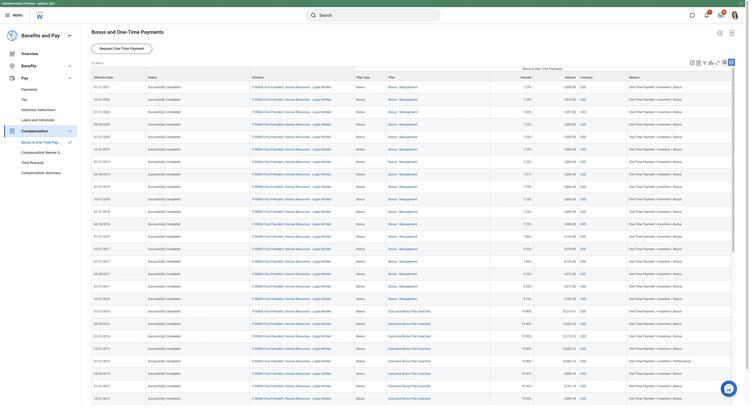 Task type: locate. For each thing, give the bounding box(es) containing it.
9,868.39 for 10/31/2014
[[565, 397, 576, 401]]

12 p- from the top
[[252, 223, 255, 226]]

1 vertical spatial &
[[32, 140, 35, 144]]

p-00004 vice president, human resources - logan mcneil for 07/31/2020
[[252, 110, 331, 114]]

00004
[[255, 85, 264, 89], [255, 98, 264, 101], [255, 110, 264, 114], [255, 123, 264, 126], [255, 135, 264, 139], [255, 148, 264, 151], [255, 160, 264, 164], [255, 173, 264, 176], [255, 185, 264, 189], [255, 198, 264, 201], [255, 210, 264, 214], [255, 223, 264, 226], [255, 235, 264, 239], [255, 247, 264, 251], [255, 260, 264, 263], [255, 272, 264, 276], [255, 285, 264, 288], [255, 297, 264, 301], [255, 310, 264, 313], [255, 322, 264, 326], [255, 335, 264, 338], [255, 347, 264, 351], [255, 360, 264, 363], [255, 372, 264, 376], [255, 385, 264, 388], [255, 397, 264, 401]]

0 horizontal spatial and
[[32, 118, 38, 122]]

0 vertical spatial 9,868.39
[[565, 372, 576, 376]]

vice for 10/31/2019
[[264, 148, 270, 151]]

3 p-00004 vice president, human resources - logan mcneil from the top
[[252, 110, 331, 114]]

5 bonus - management link from the top
[[389, 134, 418, 139]]

executive bonus plan (inactive) link for 04/30/2016
[[389, 321, 431, 326]]

p-00004 vice president, human resources - logan mcneil for 04/30/2020
[[252, 123, 331, 126]]

row containing 01/31/2018
[[92, 231, 732, 243]]

0 vertical spatial chevron down small image
[[67, 63, 73, 69]]

6 one-time payment > incentive > bonus element from the top
[[629, 147, 682, 151]]

one-time payment > incentive > performance
[[629, 360, 691, 363]]

search image
[[310, 12, 316, 18]]

14 bonus - management from the top
[[389, 247, 418, 251]]

bonus - management for 10/31/2019
[[389, 148, 418, 151]]

p- for 01/31/2021
[[252, 85, 255, 89]]

1 vertical spatial bonus & one-time payments
[[21, 140, 68, 144]]

successfully for 01/31/2015
[[148, 385, 165, 388]]

advances
[[39, 118, 54, 122]]

3,866.00
[[565, 173, 576, 176], [565, 185, 576, 189], [565, 198, 576, 201], [565, 210, 576, 214], [565, 223, 576, 226]]

01/31/2020
[[94, 135, 110, 139]]

successfully completed for 07/31/2015
[[148, 360, 181, 363]]

25 one-time payment > incentive > bonus element from the top
[[629, 396, 682, 401]]

3 one-time payment > incentive > bonus from the top
[[629, 110, 682, 114]]

compensation inside dropdown button
[[21, 129, 48, 134]]

1 p-00004 vice president, human resources - logan mcneil from the top
[[252, 85, 331, 89]]

6 p-00004 vice president, human resources - logan mcneil from the top
[[252, 148, 331, 151]]

completed
[[166, 85, 181, 89], [166, 98, 181, 101], [166, 110, 181, 114], [166, 123, 181, 126], [166, 135, 181, 139], [166, 148, 181, 151], [166, 160, 181, 164], [166, 173, 181, 176], [166, 185, 181, 189], [166, 198, 181, 201], [166, 210, 181, 214], [166, 223, 181, 226], [166, 235, 181, 239], [166, 247, 181, 251], [166, 260, 181, 263], [166, 272, 181, 276], [166, 285, 181, 288], [166, 297, 181, 301], [166, 310, 181, 313], [166, 322, 181, 326], [166, 335, 181, 338], [166, 347, 181, 351], [166, 360, 181, 363], [166, 372, 181, 376], [166, 385, 181, 388], [166, 397, 181, 401]]

one- inside "popup button"
[[535, 67, 542, 71]]

resources for 10/31/2017
[[296, 247, 310, 251]]

benefits down 'overview'
[[21, 64, 37, 68]]

14 successfully from the top
[[148, 247, 165, 251]]

5 p-00004 vice president, human resources - logan mcneil from the top
[[252, 135, 331, 139]]

one-time payment > incentive > bonus element
[[629, 84, 682, 89], [629, 97, 682, 101], [629, 109, 682, 114], [629, 122, 682, 126], [629, 134, 682, 139], [629, 147, 682, 151], [629, 159, 682, 164], [629, 172, 682, 176], [629, 184, 682, 189], [629, 197, 682, 201], [629, 209, 682, 214], [629, 222, 682, 226], [629, 234, 682, 239], [629, 246, 682, 251], [629, 259, 682, 263], [629, 271, 682, 276], [629, 284, 682, 288], [629, 296, 682, 301], [629, 309, 682, 313], [629, 321, 682, 326], [629, 334, 682, 338], [629, 346, 682, 351], [629, 371, 682, 376], [629, 384, 682, 388], [629, 396, 682, 401]]

row containing 01/31/2019
[[92, 181, 732, 193]]

row containing plan type
[[92, 71, 732, 81]]

7 bonus - management from the top
[[389, 160, 418, 164]]

7 00004 from the top
[[255, 160, 264, 164]]

0 vertical spatial 7.86%
[[524, 235, 532, 239]]

one-time payment > incentive > bonus element for 04/30/2020
[[629, 122, 682, 126]]

row containing 04/30/2016
[[92, 318, 732, 330]]

successfully for 04/30/2017
[[148, 272, 165, 276]]

check image
[[67, 140, 73, 145]]

1.81%
[[524, 173, 532, 176]]

expand/collapse chart image
[[709, 60, 714, 66]]

1 vertical spatial 7.86%
[[524, 260, 532, 263]]

14 usd link from the top
[[581, 246, 586, 251]]

11 mcneil from the top
[[322, 210, 331, 214]]

7 logan from the top
[[312, 160, 321, 164]]

14 logan from the top
[[312, 247, 321, 251]]

3,979.00
[[565, 98, 576, 101]]

bonus - management for 01/31/2017
[[389, 285, 418, 288]]

p-00004 vice president, human resources - logan mcneil link for 01/31/2017
[[252, 284, 331, 288]]

compensation down "loans and advances"
[[21, 129, 48, 134]]

p- for 07/31/2015
[[252, 360, 255, 363]]

bonus - management
[[389, 85, 418, 89], [389, 98, 418, 101], [389, 110, 418, 114], [389, 123, 418, 126], [389, 135, 418, 139], [389, 148, 418, 151], [389, 160, 418, 164], [389, 173, 418, 176], [389, 185, 418, 189], [389, 198, 418, 201], [389, 210, 418, 214], [389, 223, 418, 226], [389, 235, 418, 239], [389, 247, 418, 251], [389, 260, 418, 263], [389, 272, 418, 276], [389, 285, 418, 288], [389, 297, 418, 301]]

statement
[[58, 151, 74, 155]]

logan for 01/31/2020
[[312, 135, 321, 139]]

position button
[[250, 67, 354, 81]]

successfully completed for 07/31/2020
[[148, 110, 181, 114]]

8 vice from the top
[[264, 173, 270, 176]]

52
[[92, 62, 95, 65]]

10 management from the top
[[400, 198, 418, 201]]

benefits button
[[4, 60, 77, 72]]

successfully for 01/31/2019
[[148, 185, 165, 189]]

0 horizontal spatial pay
[[21, 76, 28, 81]]

17 bonus - management from the top
[[389, 285, 418, 288]]

human for 01/31/2019
[[285, 185, 295, 189]]

and right the loans
[[32, 118, 38, 122]]

16 p- from the top
[[252, 272, 255, 276]]

7.42%
[[524, 110, 532, 114]]

pay right task pay icon
[[21, 76, 28, 81]]

successfully for 07/31/2020
[[148, 110, 165, 114]]

chevron down small image up chevron down small image
[[67, 63, 73, 69]]

and up request
[[107, 29, 116, 35]]

pay element
[[4, 84, 77, 125]]

10/31/2015
[[94, 347, 110, 351]]

profile logan mcneil image
[[731, 11, 740, 20]]

1 vertical spatial 19.50%
[[522, 372, 532, 376]]

benefits
[[21, 33, 40, 39], [21, 64, 37, 68]]

human for 04/30/2020
[[285, 123, 295, 126]]

chevron down small image
[[67, 63, 73, 69], [67, 128, 73, 134]]

row
[[92, 67, 732, 81], [92, 71, 732, 81], [92, 81, 732, 94], [92, 94, 732, 106], [92, 106, 732, 119], [92, 119, 732, 131], [92, 131, 732, 143], [92, 143, 732, 156], [92, 156, 732, 168], [92, 168, 732, 181], [92, 181, 732, 193], [92, 193, 732, 206], [92, 206, 732, 218], [92, 218, 732, 231], [92, 231, 732, 243], [92, 243, 732, 256], [92, 256, 732, 268], [92, 268, 732, 281], [92, 281, 732, 293], [92, 293, 732, 305], [92, 305, 732, 318], [92, 318, 732, 330], [92, 330, 732, 343], [92, 343, 732, 355], [92, 355, 732, 368], [92, 368, 732, 380], [92, 380, 732, 393], [92, 393, 732, 405]]

23 successfully from the top
[[148, 360, 165, 363]]

9,868.39 down 9,767.18
[[565, 397, 576, 401]]

inbox large image
[[719, 13, 724, 18]]

5 p-00004 vice president, human resources - logan mcneil link from the top
[[252, 134, 331, 139]]

8 logan from the top
[[312, 173, 321, 176]]

13 one-time payment > incentive > bonus from the top
[[629, 235, 682, 239]]

payment
[[130, 47, 144, 51], [643, 85, 655, 89], [643, 98, 655, 101], [643, 110, 655, 114], [643, 123, 655, 126], [643, 135, 655, 139], [643, 148, 655, 151], [643, 160, 655, 164], [643, 173, 655, 176], [643, 185, 655, 189], [643, 198, 655, 201], [643, 210, 655, 214], [643, 223, 655, 226], [643, 235, 655, 239], [643, 247, 655, 251], [643, 260, 655, 263], [643, 272, 655, 276], [643, 285, 655, 288], [643, 297, 655, 301], [643, 310, 655, 313], [643, 322, 655, 326], [643, 335, 655, 338], [643, 347, 655, 351], [643, 360, 655, 363], [643, 372, 655, 376], [643, 385, 655, 388], [643, 397, 655, 401]]

p-00004 vice president, human resources - logan mcneil link
[[252, 84, 331, 89], [252, 97, 331, 101], [252, 109, 331, 114], [252, 122, 331, 126], [252, 134, 331, 139], [252, 147, 331, 151], [252, 159, 331, 164], [252, 172, 331, 176], [252, 184, 331, 189], [252, 197, 331, 201], [252, 209, 331, 214], [252, 222, 331, 226], [252, 234, 331, 239], [252, 246, 331, 251], [252, 259, 331, 263], [252, 271, 331, 276], [252, 284, 331, 288], [252, 296, 331, 301], [252, 309, 331, 313], [252, 321, 331, 326], [252, 334, 331, 338], [252, 346, 331, 351], [252, 359, 331, 363], [252, 371, 331, 376], [252, 384, 331, 388], [252, 396, 331, 401]]

amount button
[[534, 71, 578, 81]]

and up overview link
[[42, 33, 50, 39]]

52 items
[[92, 62, 103, 65]]

effective
[[94, 76, 106, 79]]

one-time payment > incentive > bonus element for 10/31/2019
[[629, 147, 682, 151]]

resources
[[296, 85, 310, 89], [296, 98, 310, 101], [296, 110, 310, 114], [296, 123, 310, 126], [296, 135, 310, 139], [296, 148, 310, 151], [296, 160, 310, 164], [296, 173, 310, 176], [296, 185, 310, 189], [296, 198, 310, 201], [296, 210, 310, 214], [296, 223, 310, 226], [296, 235, 310, 239], [296, 247, 310, 251], [296, 260, 310, 263], [296, 272, 310, 276], [296, 285, 310, 288], [296, 297, 310, 301], [296, 310, 310, 313], [296, 322, 310, 326], [296, 335, 310, 338], [296, 347, 310, 351], [296, 360, 310, 363], [296, 372, 310, 376], [296, 385, 310, 388], [296, 397, 310, 401]]

mcneil for 04/30/2015
[[322, 372, 331, 376]]

21 logan from the top
[[312, 335, 321, 338]]

human
[[285, 85, 295, 89], [285, 98, 295, 101], [285, 110, 295, 114], [285, 123, 295, 126], [285, 135, 295, 139], [285, 148, 295, 151], [285, 160, 295, 164], [285, 173, 295, 176], [285, 185, 295, 189], [285, 198, 295, 201], [285, 210, 295, 214], [285, 223, 295, 226], [285, 235, 295, 239], [285, 247, 295, 251], [285, 260, 295, 263], [285, 272, 295, 276], [285, 285, 295, 288], [285, 297, 295, 301], [285, 310, 295, 313], [285, 322, 295, 326], [285, 335, 295, 338], [285, 347, 295, 351], [285, 360, 295, 363], [285, 372, 295, 376], [285, 385, 295, 388], [285, 397, 295, 401]]

4,193.00 up the 5,079.00 on the bottom
[[565, 235, 576, 239]]

and for bonus
[[107, 29, 116, 35]]

payment for 10/31/2014's one-time payment > incentive > bonus element
[[643, 397, 655, 401]]

transformation import image
[[67, 33, 73, 39]]

chevron down small image
[[67, 75, 73, 81]]

0 vertical spatial pay
[[51, 33, 60, 39]]

4 logan from the top
[[312, 123, 321, 126]]

4,971.00
[[565, 272, 576, 276], [565, 285, 576, 288]]

16 incentive from the top
[[658, 272, 671, 276]]

logan for 01/31/2018
[[312, 235, 321, 239]]

close environment banner image
[[740, 2, 743, 5]]

incentive
[[658, 85, 671, 89], [658, 98, 671, 101], [658, 110, 671, 114], [658, 123, 671, 126], [658, 135, 671, 139], [658, 148, 671, 151], [658, 160, 671, 164], [658, 173, 671, 176], [658, 185, 671, 189], [658, 198, 671, 201], [658, 210, 671, 214], [658, 223, 671, 226], [658, 235, 671, 239], [658, 247, 671, 251], [658, 260, 671, 263], [658, 272, 671, 276], [658, 285, 671, 288], [658, 297, 671, 301], [658, 310, 671, 313], [658, 322, 671, 326], [658, 335, 671, 338], [658, 347, 671, 351], [658, 360, 671, 363], [658, 372, 671, 376], [658, 385, 671, 388], [658, 397, 671, 401]]

payment for one-time payment > incentive > bonus element corresponding to 10/31/2017
[[643, 247, 655, 251]]

1 vertical spatial benefits
[[21, 64, 37, 68]]

executive for 04/30/2015
[[389, 372, 402, 376]]

payment for 10/31/2019's one-time payment > incentive > bonus element
[[643, 148, 655, 151]]

1 vertical spatial pay
[[21, 76, 28, 81]]

one-time payment > incentive > bonus element for 01/31/2018
[[629, 234, 682, 239]]

12 successfully from the top
[[148, 223, 165, 226]]

bonus & one-time payments up amount 'popup button'
[[523, 67, 563, 71]]

select to filter grid data image
[[702, 60, 708, 66]]

usd link
[[581, 84, 586, 89], [581, 97, 586, 101], [581, 109, 586, 114], [581, 122, 586, 126], [581, 134, 586, 139], [581, 147, 586, 151], [581, 159, 586, 164], [581, 172, 586, 176], [581, 184, 586, 189], [581, 197, 586, 201], [581, 209, 586, 214], [581, 222, 586, 226], [581, 234, 586, 239], [581, 246, 586, 251], [581, 259, 586, 263], [581, 271, 586, 276], [581, 284, 586, 288], [581, 296, 586, 301], [581, 309, 586, 313], [581, 321, 586, 326], [581, 334, 586, 338], [581, 346, 586, 351], [581, 359, 586, 363], [581, 371, 586, 376], [581, 384, 586, 388], [581, 396, 586, 401]]

successfully for 01/31/2021
[[148, 85, 165, 89]]

4,971.00 down the 5,079.00 on the bottom
[[565, 272, 576, 276]]

17 00004 from the top
[[255, 285, 264, 288]]

2 19.50% from the top
[[522, 372, 532, 376]]

7 successfully from the top
[[148, 160, 165, 164]]

0 vertical spatial 9.35%
[[524, 272, 532, 276]]

26 successfully from the top
[[148, 397, 165, 401]]

compensation up 'total rewards'
[[21, 151, 45, 155]]

implementation
[[2, 2, 24, 5]]

2 vertical spatial compensation
[[21, 171, 45, 175]]

22 vice from the top
[[264, 347, 270, 351]]

12 usd from the top
[[581, 223, 586, 226]]

14 one-time payment > incentive > bonus element from the top
[[629, 246, 682, 251]]

p-00004 vice president, human resources - logan mcneil link for 10/31/2014
[[252, 396, 331, 401]]

0 vertical spatial 19.50%
[[522, 335, 532, 338]]

resources for 10/31/2016
[[296, 297, 310, 301]]

compensation review statement link
[[4, 148, 77, 158]]

p-00004 vice president, human resources - logan mcneil link for 07/31/2018
[[252, 209, 331, 214]]

21 successfully from the top
[[148, 335, 165, 338]]

successfully
[[148, 85, 165, 89], [148, 98, 165, 101], [148, 110, 165, 114], [148, 123, 165, 126], [148, 135, 165, 139], [148, 148, 165, 151], [148, 160, 165, 164], [148, 173, 165, 176], [148, 185, 165, 189], [148, 198, 165, 201], [148, 210, 165, 214], [148, 223, 165, 226], [148, 235, 165, 239], [148, 247, 165, 251], [148, 260, 165, 263], [148, 272, 165, 276], [148, 285, 165, 288], [148, 297, 165, 301], [148, 310, 165, 313], [148, 322, 165, 326], [148, 335, 165, 338], [148, 347, 165, 351], [148, 360, 165, 363], [148, 372, 165, 376], [148, 385, 165, 388], [148, 397, 165, 401]]

13 00004 from the top
[[255, 235, 264, 239]]

incentive for 01/31/2018
[[658, 235, 671, 239]]

11 resources from the top
[[296, 210, 310, 214]]

9,868.39 up 9,767.18
[[565, 372, 576, 376]]

bonus - management for 04/30/2020
[[389, 123, 418, 126]]

bonus & one-time payments up compensation review statement
[[21, 140, 68, 144]]

5 successfully from the top
[[148, 135, 165, 139]]

4 completed from the top
[[166, 123, 181, 126]]

executive bonus plan (inactive)
[[389, 310, 431, 313], [389, 322, 431, 326], [389, 335, 431, 338], [389, 347, 431, 351], [389, 360, 431, 363], [389, 372, 431, 376], [389, 385, 431, 388], [389, 397, 431, 401]]

0 vertical spatial bonus & one-time payments
[[523, 67, 563, 71]]

row containing 10/31/2016
[[92, 293, 732, 305]]

row containing 04/30/2019
[[92, 168, 732, 181]]

completed for 10/31/2016
[[166, 297, 181, 301]]

menu banner
[[0, 0, 746, 23]]

resources for 10/31/2014
[[296, 397, 310, 401]]

compensation down 'total rewards'
[[21, 171, 45, 175]]

compensation
[[21, 129, 48, 134], [21, 151, 45, 155], [21, 171, 45, 175]]

07/31/2015
[[94, 360, 110, 363]]

and inside pay element
[[32, 118, 38, 122]]

bonus inside compensation element
[[21, 140, 31, 144]]

9 successfully completed from the top
[[148, 185, 181, 189]]

request
[[100, 47, 113, 51]]

26 president, from the top
[[271, 397, 284, 401]]

7.25% for 10/31/2019
[[524, 148, 532, 151]]

successfully completed for 10/31/2017
[[148, 247, 181, 251]]

and for loans
[[32, 118, 38, 122]]

p-00004 vice president, human resources - logan mcneil for 07/31/2018
[[252, 210, 331, 214]]

7.86% for 07/31/2017
[[524, 260, 532, 263]]

0 horizontal spatial &
[[32, 140, 35, 144]]

9.35% for 04/30/2017
[[524, 272, 532, 276]]

4 row from the top
[[92, 94, 732, 106]]

& inside bonus & one-time payments "popup button"
[[532, 67, 534, 71]]

p-00004 vice president, human resources - logan mcneil link for 04/30/2020
[[252, 122, 331, 126]]

p-00004 vice president, human resources - logan mcneil link for 10/31/2020
[[252, 97, 331, 101]]

export to excel image
[[690, 60, 695, 66]]

- inside menu banner
[[36, 2, 37, 5]]

1 horizontal spatial pay
[[51, 33, 60, 39]]

1 vertical spatial 9.35%
[[524, 285, 532, 288]]

3 bonus - management from the top
[[389, 110, 418, 114]]

export to excel image
[[717, 30, 723, 36]]

7 usd link from the top
[[581, 159, 586, 164]]

successfully for 10/31/2020
[[148, 98, 165, 101]]

9,868.39
[[565, 372, 576, 376], [565, 397, 576, 401]]

time
[[128, 29, 140, 35], [121, 47, 129, 51], [542, 67, 548, 71], [636, 85, 642, 89], [636, 98, 642, 101], [636, 110, 642, 114], [636, 123, 642, 126], [636, 135, 642, 139], [43, 140, 51, 144], [636, 148, 642, 151], [636, 160, 642, 164], [636, 173, 642, 176], [636, 185, 642, 189], [636, 198, 642, 201], [636, 210, 642, 214], [636, 223, 642, 226], [636, 235, 642, 239], [636, 247, 642, 251], [636, 260, 642, 263], [636, 272, 642, 276], [636, 285, 642, 288], [636, 297, 642, 301], [636, 310, 642, 313], [636, 322, 642, 326], [636, 335, 642, 338], [636, 347, 642, 351], [636, 360, 642, 363], [636, 372, 642, 376], [636, 385, 642, 388], [636, 397, 642, 401]]

chevron down small image inside benefits dropdown button
[[67, 63, 73, 69]]

pay inside dropdown button
[[21, 76, 28, 81]]

1 horizontal spatial bonus & one-time payments
[[523, 67, 563, 71]]

president, for 10/31/2016
[[271, 297, 284, 301]]

bonus & one-time payments inside "popup button"
[[523, 67, 563, 71]]

10 p-00004 vice president, human resources - logan mcneil link from the top
[[252, 197, 331, 201]]

executive bonus plan (inactive) for 10/31/2015
[[389, 347, 431, 351]]

view printable version (pdf) image
[[729, 30, 735, 36]]

22 human from the top
[[285, 347, 295, 351]]

(inactive) for 01/31/2015
[[418, 385, 431, 388]]

01/31/2018
[[94, 235, 110, 239]]

one-time payment > incentive > bonus for 01/31/2018
[[629, 235, 682, 239]]

0 vertical spatial 4,193.00
[[565, 235, 576, 239]]

vice for 04/30/2015
[[264, 372, 270, 376]]

chevron down small image for benefits
[[67, 63, 73, 69]]

33
[[723, 11, 726, 13]]

10/31/2016
[[94, 297, 110, 301]]

3 successfully from the top
[[148, 110, 165, 114]]

total rewards
[[21, 161, 44, 165]]

20 p-00004 vice president, human resources - logan mcneil from the top
[[252, 322, 331, 326]]

25 human from the top
[[285, 385, 295, 388]]

p-00004 vice president, human resources - logan mcneil for 10/31/2014
[[252, 397, 331, 401]]

successfully for 04/30/2019
[[148, 173, 165, 176]]

one-time payment > incentive > bonus element for 07/31/2019
[[629, 159, 682, 164]]

row containing 07/31/2020
[[92, 106, 732, 119]]

bonus
[[92, 29, 106, 35], [523, 67, 532, 71], [357, 85, 365, 89], [389, 85, 397, 89], [674, 85, 682, 89], [357, 98, 365, 101], [389, 98, 397, 101], [674, 98, 682, 101], [357, 110, 365, 114], [389, 110, 397, 114], [674, 110, 682, 114], [357, 123, 365, 126], [389, 123, 397, 126], [674, 123, 682, 126], [357, 135, 365, 139], [389, 135, 397, 139], [674, 135, 682, 139], [21, 140, 31, 144], [357, 148, 365, 151], [389, 148, 397, 151], [674, 148, 682, 151], [357, 160, 365, 164], [389, 160, 397, 164], [674, 160, 682, 164], [357, 173, 365, 176], [389, 173, 397, 176], [674, 173, 682, 176], [357, 185, 365, 189], [389, 185, 397, 189], [674, 185, 682, 189], [357, 198, 365, 201], [389, 198, 397, 201], [674, 198, 682, 201], [357, 210, 365, 214], [389, 210, 397, 214], [674, 210, 682, 214], [357, 223, 365, 226], [389, 223, 397, 226], [674, 223, 682, 226], [357, 235, 365, 239], [389, 235, 397, 239], [674, 235, 682, 239], [357, 247, 365, 251], [389, 247, 397, 251], [674, 247, 682, 251], [357, 260, 365, 263], [389, 260, 397, 263], [674, 260, 682, 263], [357, 272, 365, 276], [389, 272, 397, 276], [674, 272, 682, 276], [357, 285, 365, 288], [389, 285, 397, 288], [674, 285, 682, 288], [357, 297, 365, 301], [389, 297, 397, 301], [674, 297, 682, 301], [357, 310, 365, 313], [402, 310, 411, 313], [674, 310, 682, 313], [357, 322, 365, 326], [402, 322, 411, 326], [674, 322, 682, 326], [357, 335, 365, 338], [402, 335, 411, 338], [674, 335, 682, 338], [357, 347, 365, 351], [402, 347, 411, 351], [674, 347, 682, 351], [357, 360, 365, 363], [402, 360, 411, 363], [357, 372, 365, 376], [402, 372, 411, 376], [674, 372, 682, 376], [357, 385, 365, 388], [402, 385, 411, 388], [674, 385, 682, 388], [357, 397, 365, 401], [402, 397, 411, 401], [674, 397, 682, 401]]

04/30/2015
[[94, 372, 110, 376]]

2 p- from the top
[[252, 98, 255, 101]]

plan type
[[357, 76, 370, 79]]

p-00004 vice president, human resources - logan mcneil link for 10/31/2015
[[252, 346, 331, 351]]

row containing 10/31/2017
[[92, 243, 732, 256]]

and
[[107, 29, 116, 35], [42, 33, 50, 39], [32, 118, 38, 122]]

1 vertical spatial 9,868.39
[[565, 397, 576, 401]]

12 row from the top
[[92, 193, 732, 206]]

& up compensation review statement link
[[32, 140, 35, 144]]

completed for 01/31/2021
[[166, 85, 181, 89]]

0 vertical spatial 4,971.00
[[565, 272, 576, 276]]

row containing 10/31/2014
[[92, 393, 732, 405]]

2 9.35% from the top
[[524, 285, 532, 288]]

20 p- from the top
[[252, 322, 255, 326]]

0 vertical spatial 10,063.23
[[563, 322, 576, 326]]

7.25%
[[524, 85, 532, 89], [524, 123, 532, 126], [524, 135, 532, 139], [524, 148, 532, 151], [524, 160, 532, 164], [524, 185, 532, 189], [524, 198, 532, 201], [524, 210, 532, 214], [524, 223, 532, 226]]

11 p-00004 vice president, human resources - logan mcneil link from the top
[[252, 209, 331, 214]]

0 vertical spatial &
[[532, 67, 534, 71]]

26 incentive from the top
[[658, 397, 671, 401]]

0 horizontal spatial bonus & one-time payments
[[21, 140, 68, 144]]

bonus inside "popup button"
[[523, 67, 532, 71]]

one-time payment > incentive > bonus for 07/31/2017
[[629, 260, 682, 263]]

row containing 01/31/2016
[[92, 330, 732, 343]]

executive bonus plan (inactive) link
[[389, 309, 431, 313], [389, 321, 431, 326], [389, 334, 431, 338], [389, 346, 431, 351], [389, 359, 431, 363], [389, 371, 431, 376], [389, 384, 431, 388], [389, 396, 431, 401]]

status
[[148, 76, 157, 79]]

9 p-00004 vice president, human resources - logan mcneil from the top
[[252, 185, 331, 189]]

01/31/2015
[[94, 385, 110, 388]]

3 president, from the top
[[271, 110, 284, 114]]

12 bonus - management from the top
[[389, 223, 418, 226]]

3,885.00
[[565, 123, 576, 126], [565, 135, 576, 139], [565, 148, 576, 151], [565, 160, 576, 164]]

row containing 07/31/2019
[[92, 156, 732, 168]]

7.86% up 9.52%
[[524, 235, 532, 239]]

row containing 04/30/2015
[[92, 368, 732, 380]]

management for 10/31/2017
[[400, 247, 418, 251]]

2 horizontal spatial and
[[107, 29, 116, 35]]

3 3,885.00 from the top
[[565, 148, 576, 151]]

18 usd link from the top
[[581, 296, 586, 301]]

mcneil
[[322, 85, 331, 89], [322, 98, 331, 101], [322, 110, 331, 114], [322, 123, 331, 126], [322, 135, 331, 139], [322, 148, 331, 151], [322, 160, 331, 164], [322, 173, 331, 176], [322, 185, 331, 189], [322, 198, 331, 201], [322, 210, 331, 214], [322, 223, 331, 226], [322, 235, 331, 239], [322, 247, 331, 251], [322, 260, 331, 263], [322, 272, 331, 276], [322, 285, 331, 288], [322, 297, 331, 301], [322, 310, 331, 313], [322, 322, 331, 326], [322, 335, 331, 338], [322, 347, 331, 351], [322, 360, 331, 363], [322, 372, 331, 376], [322, 385, 331, 388], [322, 397, 331, 401]]

chevron down small image inside compensation dropdown button
[[67, 128, 73, 134]]

usd for 01/31/2020
[[581, 135, 586, 139]]

4,971.00 up the 5,182.00
[[565, 285, 576, 288]]

payments inside "popup button"
[[549, 67, 563, 71]]

13 successfully from the top
[[148, 235, 165, 239]]

pay button
[[4, 72, 77, 84]]

voluntary deductions link
[[4, 105, 77, 115]]

4 executive bonus plan (inactive) link from the top
[[389, 346, 431, 351]]

1 vertical spatial 10,063.23
[[563, 347, 576, 351]]

9 incentive from the top
[[658, 185, 671, 189]]

p- for 04/30/2015
[[252, 372, 255, 376]]

completed for 04/30/2017
[[166, 272, 181, 276]]

3,905.00
[[565, 85, 576, 89]]

voluntary deductions
[[21, 108, 56, 112]]

1 management from the top
[[400, 85, 418, 89]]

plan
[[357, 76, 363, 79], [389, 76, 395, 79], [412, 310, 418, 313], [412, 322, 418, 326], [412, 335, 418, 338], [412, 347, 418, 351], [412, 360, 418, 363], [412, 372, 418, 376], [412, 385, 418, 388], [412, 397, 418, 401]]

13 incentive from the top
[[658, 235, 671, 239]]

7.25% for 07/31/2019
[[524, 160, 532, 164]]

logan for 04/30/2016
[[312, 322, 321, 326]]

1 horizontal spatial and
[[42, 33, 50, 39]]

1 vertical spatial chevron down small image
[[67, 128, 73, 134]]

2 mcneil from the top
[[322, 98, 331, 101]]

4 bonus - management from the top
[[389, 123, 418, 126]]

07/31/2017
[[94, 260, 110, 263]]

mcneil for 04/30/2020
[[322, 123, 331, 126]]

overview link
[[4, 48, 77, 60]]

row containing 10/31/2015
[[92, 343, 732, 355]]

13 human from the top
[[285, 235, 295, 239]]

21 mcneil from the top
[[322, 335, 331, 338]]

management
[[400, 85, 418, 89], [400, 98, 418, 101], [400, 110, 418, 114], [400, 123, 418, 126], [400, 135, 418, 139], [400, 148, 418, 151], [400, 160, 418, 164], [400, 173, 418, 176], [400, 185, 418, 189], [400, 198, 418, 201], [400, 210, 418, 214], [400, 223, 418, 226], [400, 235, 418, 239], [400, 247, 418, 251], [400, 260, 418, 263], [400, 272, 418, 276], [400, 285, 418, 288], [400, 297, 418, 301]]

payment for one-time payment > incentive > bonus element related to 04/30/2020
[[643, 123, 655, 126]]

4 p- from the top
[[252, 123, 255, 126]]

1 horizontal spatial &
[[532, 67, 534, 71]]

toolbar
[[687, 59, 735, 67]]

21 00004 from the top
[[255, 335, 264, 338]]

1 incentive from the top
[[658, 85, 671, 89]]

position
[[252, 76, 264, 79]]

deductions
[[37, 108, 56, 112]]

15 management from the top
[[400, 260, 418, 263]]

bonus - management for 10/31/2017
[[389, 247, 418, 251]]

bonus & one-time payments link
[[4, 137, 77, 148]]

human for 10/31/2018
[[285, 198, 295, 201]]

8 executive from the top
[[389, 397, 402, 401]]

president, for 04/30/2015
[[271, 372, 284, 376]]

00004 for 10/31/2018
[[255, 198, 264, 201]]

bonus - management for 04/30/2019
[[389, 173, 418, 176]]

resources for 07/31/2015
[[296, 360, 310, 363]]

bonus - management for 04/30/2017
[[389, 272, 418, 276]]

compensation summary
[[21, 171, 61, 175]]

chevron down small image up check image
[[67, 128, 73, 134]]

1 vertical spatial 4,193.00
[[565, 260, 576, 263]]

pay left transformation import image
[[51, 33, 60, 39]]

16 one-time payment > incentive > bonus from the top
[[629, 272, 682, 276]]

19 completed from the top
[[166, 310, 181, 313]]

one-time payment > incentive > bonus element for 07/31/2020
[[629, 109, 682, 114]]

bonus and one-time payments
[[92, 29, 164, 35]]

vice for 04/30/2017
[[264, 272, 270, 276]]

23 row from the top
[[92, 330, 732, 343]]

25 president, from the top
[[271, 385, 284, 388]]

16 resources from the top
[[296, 272, 310, 276]]

24 logan from the top
[[312, 372, 321, 376]]

2 vertical spatial 19.50%
[[522, 397, 532, 401]]

completed for 01/31/2018
[[166, 235, 181, 239]]

management for 01/31/2017
[[400, 285, 418, 288]]

management for 10/31/2016
[[400, 297, 418, 301]]

2 resources from the top
[[296, 98, 310, 101]]

usd
[[581, 85, 586, 89], [581, 98, 586, 101], [581, 110, 586, 114], [581, 123, 586, 126], [581, 135, 586, 139], [581, 148, 586, 151], [581, 160, 586, 164], [581, 173, 586, 176], [581, 185, 586, 189], [581, 198, 586, 201], [581, 210, 586, 214], [581, 223, 586, 226], [581, 235, 586, 239], [581, 247, 586, 251], [581, 260, 586, 263], [581, 272, 586, 276], [581, 285, 586, 288], [581, 297, 586, 301], [581, 310, 586, 313], [581, 322, 586, 326], [581, 335, 586, 338], [581, 347, 586, 351], [581, 360, 586, 363], [581, 372, 586, 376], [581, 385, 586, 388], [581, 397, 586, 401]]

19 p- from the top
[[252, 310, 255, 313]]

18 management from the top
[[400, 297, 418, 301]]

13 row from the top
[[92, 206, 732, 218]]

1 vertical spatial 4,971.00
[[565, 285, 576, 288]]

15 p-00004 vice president, human resources - logan mcneil from the top
[[252, 260, 331, 263]]

0 vertical spatial benefits
[[21, 33, 40, 39]]

9 7.25% from the top
[[524, 223, 532, 226]]

executive bonus plan (inactive) link for 10/31/2015
[[389, 346, 431, 351]]

23 one-time payment > incentive > bonus element from the top
[[629, 371, 682, 376]]

10 one-time payment > incentive > bonus element from the top
[[629, 197, 682, 201]]

payment for 07/31/2016 one-time payment > incentive > bonus element
[[643, 310, 655, 313]]

4,193.00 down the 5,079.00 on the bottom
[[565, 260, 576, 263]]

00004 for 01/31/2021
[[255, 85, 264, 89]]

2 4,971.00 from the top
[[565, 285, 576, 288]]

12 one-time payment > incentive > bonus element from the top
[[629, 222, 682, 226]]

rewards
[[30, 161, 44, 165]]

7.86% down 9.52%
[[524, 260, 532, 263]]

2 usd link from the top
[[581, 97, 586, 101]]

row containing 01/31/2020
[[92, 131, 732, 143]]

2 benefits from the top
[[21, 64, 37, 68]]

00004 for 10/31/2020
[[255, 98, 264, 101]]

resources for 04/30/2017
[[296, 272, 310, 276]]

payments
[[141, 29, 164, 35], [549, 67, 563, 71], [21, 87, 37, 92], [52, 140, 68, 144]]

24 usd from the top
[[581, 372, 586, 376]]

1 vertical spatial compensation
[[21, 151, 45, 155]]

benefits inside dropdown button
[[21, 64, 37, 68]]

currency button
[[579, 71, 627, 81]]

6 human from the top
[[285, 148, 295, 151]]

7.25% for 01/31/2020
[[524, 135, 532, 139]]

24 president, from the top
[[271, 372, 284, 376]]

benefits up 'overview'
[[21, 33, 40, 39]]

successfully for 07/31/2018
[[148, 210, 165, 214]]

implementation preview -   adeptai_dpt1
[[2, 2, 55, 5]]

p-
[[252, 85, 255, 89], [252, 98, 255, 101], [252, 110, 255, 114], [252, 123, 255, 126], [252, 135, 255, 139], [252, 148, 255, 151], [252, 160, 255, 164], [252, 173, 255, 176], [252, 185, 255, 189], [252, 198, 255, 201], [252, 210, 255, 214], [252, 223, 255, 226], [252, 235, 255, 239], [252, 247, 255, 251], [252, 260, 255, 263], [252, 272, 255, 276], [252, 285, 255, 288], [252, 297, 255, 301], [252, 310, 255, 313], [252, 322, 255, 326], [252, 335, 255, 338], [252, 347, 255, 351], [252, 360, 255, 363], [252, 372, 255, 376], [252, 385, 255, 388], [252, 397, 255, 401]]

16 human from the top
[[285, 272, 295, 276]]

logan for 10/31/2020
[[312, 98, 321, 101]]

6 incentive from the top
[[658, 148, 671, 151]]

total
[[21, 161, 29, 165]]

payment for one-time payment > incentive > bonus element associated with 10/31/2018
[[643, 198, 655, 201]]

bonus & one-time payments inside compensation element
[[21, 140, 68, 144]]

0 vertical spatial compensation
[[21, 129, 48, 134]]

20 incentive from the top
[[658, 322, 671, 326]]

usd link for 10/31/2020
[[581, 97, 586, 101]]

bonus & one-time payments
[[523, 67, 563, 71], [21, 140, 68, 144]]

one-time payment > incentive > bonus for 10/31/2020
[[629, 98, 682, 101]]

& up percent popup button
[[532, 67, 534, 71]]

00004 for 07/31/2019
[[255, 160, 264, 164]]

2 vertical spatial 10,063.23
[[563, 360, 576, 363]]

& inside bonus & one-time payments link
[[32, 140, 35, 144]]

&
[[532, 67, 534, 71], [32, 140, 35, 144]]

successfully for 01/31/2018
[[148, 235, 165, 239]]



Task type: vqa. For each thing, say whether or not it's contained in the screenshot.


Task type: describe. For each thing, give the bounding box(es) containing it.
compensation for compensation
[[21, 129, 48, 134]]

00004 for 04/30/2020
[[255, 123, 264, 126]]

row containing 07/31/2016
[[92, 305, 732, 318]]

compensation button
[[4, 125, 77, 137]]

5 one-time payment > incentive > bonus from the top
[[629, 135, 682, 139]]

bonus - management link for 10/31/2019
[[389, 147, 418, 151]]

payment for one-time payment > incentive > bonus element related to 07/31/2017
[[643, 260, 655, 263]]

usd for 10/31/2018
[[581, 198, 586, 201]]

total rewards link
[[4, 158, 77, 168]]

usd link for 04/30/2020
[[581, 122, 586, 126]]

incentive for 04/30/2017
[[658, 272, 671, 276]]

table image
[[723, 60, 728, 65]]

19.40% for 07/31/2016
[[522, 310, 532, 313]]

mcneil for 07/31/2019
[[322, 160, 331, 164]]

logan for 10/31/2014
[[312, 397, 321, 401]]

mcneil for 07/31/2016
[[322, 310, 331, 313]]

amount
[[565, 76, 576, 79]]

1
[[710, 11, 711, 13]]

11 one-time payment > incentive > bonus element from the top
[[629, 209, 682, 214]]

9 one-time payment > incentive > bonus from the top
[[629, 185, 682, 189]]

p- for 04/30/2019
[[252, 173, 255, 176]]

executive bonus plan (inactive) for 01/31/2015
[[389, 385, 431, 388]]

usd for 04/30/2019
[[581, 173, 586, 176]]

payment for one-time payment > incentive > bonus element for 07/31/2019
[[643, 160, 655, 164]]

payments link
[[4, 84, 77, 95]]

completed for 01/31/2015
[[166, 385, 181, 388]]

tax
[[21, 98, 27, 102]]

25 incentive from the top
[[658, 385, 671, 388]]

executive for 10/31/2014
[[389, 397, 402, 401]]

usd link for 10/31/2016
[[581, 296, 586, 301]]

04/30/2020
[[94, 123, 110, 126]]

04/30/2018
[[94, 223, 110, 226]]

human for 04/30/2016
[[285, 322, 295, 326]]

benefits for benefits and pay
[[21, 33, 40, 39]]

usd for 01/31/2018
[[581, 235, 586, 239]]

row containing 04/30/2017
[[92, 268, 732, 281]]

notifications large image
[[704, 13, 710, 18]]

payment for 21th one-time payment > incentive > bonus element from the top of the page
[[643, 335, 655, 338]]

1 button
[[701, 10, 713, 21]]

10/31/2019
[[94, 148, 110, 151]]

loans and advances
[[21, 118, 54, 122]]

voluntary
[[21, 108, 37, 112]]

mcneil for 10/31/2017
[[322, 247, 331, 251]]

7.25% for 04/30/2020
[[524, 123, 532, 126]]

01/31/2021
[[94, 85, 110, 89]]

p-00004 vice president, human resources - logan mcneil link for 01/31/2018
[[252, 234, 331, 239]]

17 incentive from the top
[[658, 285, 671, 288]]

19.30%
[[522, 385, 532, 388]]

logan for 04/30/2019
[[312, 173, 321, 176]]

payments inside compensation element
[[52, 140, 68, 144]]

row containing 10/31/2019
[[92, 143, 732, 156]]

10,314.81
[[563, 310, 576, 313]]

menu button
[[0, 7, 29, 23]]

1 one-time payment > incentive > bonus from the top
[[629, 85, 682, 89]]

successfully completed for 10/31/2015
[[148, 347, 181, 351]]

reason
[[630, 76, 640, 79]]

logan for 01/31/2016
[[312, 335, 321, 338]]

completed for 07/31/2018
[[166, 210, 181, 214]]

compensation summary link
[[4, 168, 77, 178]]

00004 for 04/30/2017
[[255, 272, 264, 276]]

percent
[[521, 76, 532, 79]]

dashboard image
[[9, 51, 15, 57]]

usd link for 01/31/2021
[[581, 84, 586, 89]]

compensation element
[[4, 137, 77, 178]]

human for 01/31/2016
[[285, 335, 295, 338]]

president, for 07/31/2016
[[271, 310, 284, 313]]

successfully for 04/30/2015
[[148, 372, 165, 376]]

19.50% for 10/31/2014
[[522, 397, 532, 401]]

row containing 10/31/2018
[[92, 193, 732, 206]]

tax link
[[4, 95, 77, 105]]

adeptai_dpt1
[[38, 2, 55, 5]]

04/30/2017
[[94, 272, 110, 276]]

justify image
[[5, 12, 11, 18]]

president, for 07/31/2020
[[271, 110, 284, 114]]

5 one-time payment > incentive > bonus element from the top
[[629, 134, 682, 139]]

00004 for 10/31/2017
[[255, 247, 264, 251]]

usd link for 01/31/2016
[[581, 334, 586, 338]]

incentive for 10/31/2016
[[658, 297, 671, 301]]

& for bonus & one-time payments link
[[32, 140, 35, 144]]

row containing 07/31/2017
[[92, 256, 732, 268]]

mcneil for 01/31/2015
[[322, 385, 331, 388]]

07/31/2016
[[94, 310, 110, 313]]

management for 01/31/2019
[[400, 185, 418, 189]]

payment inside button
[[130, 47, 144, 51]]

incentive for 10/31/2019
[[658, 148, 671, 151]]

overview
[[21, 51, 38, 56]]

9,767.18
[[565, 385, 576, 388]]

successfully completed for 04/30/2015
[[148, 372, 181, 376]]

3,997.00
[[565, 110, 576, 114]]

bonus - management link for 04/30/2020
[[389, 122, 418, 126]]

usd for 07/31/2015
[[581, 360, 586, 363]]

00004 for 04/30/2016
[[255, 322, 264, 326]]

successfully completed for 07/31/2017
[[148, 260, 181, 263]]

successfully completed for 10/31/2018
[[148, 198, 181, 201]]

vice for 01/31/2015
[[264, 385, 270, 388]]

mcneil for 01/31/2016
[[322, 335, 331, 338]]

incentive for 04/30/2016
[[658, 322, 671, 326]]

percent button
[[491, 71, 534, 81]]

row containing bonus & one-time payments
[[92, 67, 732, 81]]

01/31/2016
[[94, 335, 110, 338]]

row containing 01/31/2015
[[92, 380, 732, 393]]

5,079.00
[[565, 247, 576, 251]]

fullscreen image
[[715, 60, 721, 66]]

10,115.10
[[563, 335, 576, 338]]

benefits image
[[9, 63, 15, 69]]

one- inside button
[[114, 47, 121, 51]]

10/31/2014
[[94, 397, 110, 401]]

task pay image
[[9, 75, 15, 81]]

04/30/2016
[[94, 322, 110, 326]]

11 one-time payment > incentive > bonus from the top
[[629, 210, 682, 214]]

human for 10/31/2020
[[285, 98, 295, 101]]

24 one-time payment > incentive > bonus element from the top
[[629, 384, 682, 388]]

management for 01/31/2021
[[400, 85, 418, 89]]

executive bonus plan (inactive) for 04/30/2015
[[389, 372, 431, 376]]

mcneil for 04/30/2017
[[322, 272, 331, 276]]

mcneil for 01/31/2020
[[322, 135, 331, 139]]

21 one-time payment > incentive > bonus from the top
[[629, 335, 682, 338]]

row containing 07/31/2018
[[92, 206, 732, 218]]

21 incentive from the top
[[658, 335, 671, 338]]

executive bonus plan (inactive) link for 04/30/2015
[[389, 371, 431, 376]]

04/30/2019
[[94, 173, 110, 176]]

items
[[96, 62, 103, 65]]

5 incentive from the top
[[658, 135, 671, 139]]

currency
[[581, 76, 593, 79]]

row containing 07/31/2015
[[92, 355, 732, 368]]

row containing 10/31/2020
[[92, 94, 732, 106]]

expand table image
[[729, 60, 734, 65]]

time inside compensation element
[[43, 140, 51, 144]]

row containing 04/30/2020
[[92, 119, 732, 131]]

1 one-time payment > incentive > bonus element from the top
[[629, 84, 682, 89]]

human for 04/30/2015
[[285, 372, 295, 376]]

mcneil for 10/31/2019
[[322, 148, 331, 151]]

successfully for 10/31/2016
[[148, 297, 165, 301]]

completed for 04/30/2016
[[166, 322, 181, 326]]

preview
[[24, 2, 35, 5]]

4,193.00 for 01/31/2018
[[565, 235, 576, 239]]

bonus - management link for 01/31/2020
[[389, 134, 418, 139]]

p-00004 vice president, human resources - logan mcneil for 01/31/2019
[[252, 185, 331, 189]]

status button
[[146, 67, 250, 81]]

usd link for 07/31/2015
[[581, 359, 586, 363]]

time inside button
[[121, 47, 129, 51]]

row containing 01/31/2021
[[92, 81, 732, 94]]

21 one-time payment > incentive > bonus element from the top
[[629, 334, 682, 338]]

00004 for 07/31/2015
[[255, 360, 264, 363]]

completed for 07/31/2019
[[166, 160, 181, 164]]

logan for 10/31/2015
[[312, 347, 321, 351]]

17 one-time payment > incentive > bonus element from the top
[[629, 284, 682, 288]]

type
[[364, 76, 370, 79]]

10/31/2020
[[94, 98, 110, 101]]

president, for 10/31/2020
[[271, 98, 284, 101]]

row containing 04/30/2018
[[92, 218, 732, 231]]

11 incentive from the top
[[658, 210, 671, 214]]

one- inside compensation element
[[35, 140, 43, 144]]

bonus & one-time payments button
[[354, 67, 731, 71]]

vice for 01/31/2016
[[264, 335, 270, 338]]

reason button
[[627, 71, 731, 81]]

Search Workday  search field
[[320, 10, 430, 21]]

loans
[[21, 118, 31, 122]]

00004 for 01/31/2016
[[255, 335, 264, 338]]

performance
[[674, 360, 691, 363]]

incentive for 07/31/2015
[[658, 360, 671, 363]]

07/31/2019
[[94, 160, 110, 164]]

executive bonus plan (inactive) link for 01/31/2015
[[389, 384, 431, 388]]

successfully for 04/30/2020
[[148, 123, 165, 126]]

document alt image
[[9, 128, 15, 134]]

p- for 01/31/2015
[[252, 385, 255, 388]]

plan button
[[387, 71, 491, 81]]

9.52%
[[524, 247, 532, 251]]

33 button
[[716, 10, 727, 21]]

request one-time payment
[[100, 47, 144, 51]]

10/31/2017
[[94, 247, 110, 251]]

completed for 07/31/2016
[[166, 310, 181, 313]]

p-00004 vice president, human resources - logan mcneil for 04/30/2019
[[252, 173, 331, 176]]

loans and advances link
[[4, 115, 77, 125]]

7.39%
[[524, 98, 532, 101]]

compensation review statement
[[21, 151, 74, 155]]

one-time payment > incentive > performance element
[[629, 359, 691, 363]]

compensation for compensation summary
[[21, 171, 45, 175]]

logan for 10/31/2017
[[312, 247, 321, 251]]

and for benefits
[[42, 33, 50, 39]]

resources for 01/31/2020
[[296, 135, 310, 139]]

logan for 10/31/2016
[[312, 297, 321, 301]]

time inside "popup button"
[[542, 67, 548, 71]]

5,182.00
[[565, 297, 576, 301]]

logan for 01/31/2021
[[312, 85, 321, 89]]

navigation pane region
[[0, 23, 81, 405]]

human for 10/31/2017
[[285, 247, 295, 251]]

payments inside "link"
[[21, 87, 37, 92]]

summary
[[45, 171, 61, 175]]

07/31/2020
[[94, 110, 110, 114]]

benefits and pay
[[21, 33, 60, 39]]

date
[[107, 76, 113, 79]]

9 one-time payment > incentive > bonus element from the top
[[629, 184, 682, 189]]

p-00004 vice president, human resources - logan mcneil link for 07/31/2017
[[252, 259, 331, 263]]

01/31/2019
[[94, 185, 110, 189]]

24 one-time payment > incentive > bonus from the top
[[629, 385, 682, 388]]

usd for 10/31/2020
[[581, 98, 586, 101]]

17 one-time payment > incentive > bonus from the top
[[629, 285, 682, 288]]

effective date button
[[92, 67, 146, 81]]

01/31/2017
[[94, 285, 110, 288]]

row containing 01/31/2017
[[92, 281, 732, 293]]

request one-time payment button
[[92, 44, 152, 54]]

benefits and pay element
[[21, 32, 63, 39]]

p-00004 vice president, human resources - logan mcneil for 10/31/2017
[[252, 247, 331, 251]]

usd for 04/30/2016
[[581, 322, 586, 326]]

review
[[45, 151, 57, 155]]

p-00004 vice president, human resources - logan mcneil for 04/30/2017
[[252, 272, 331, 276]]

00004 for 01/31/2017
[[255, 285, 264, 288]]

07/31/2018
[[94, 210, 110, 214]]

export to worksheets image
[[696, 60, 702, 66]]

resources for 01/31/2015
[[296, 385, 310, 388]]



